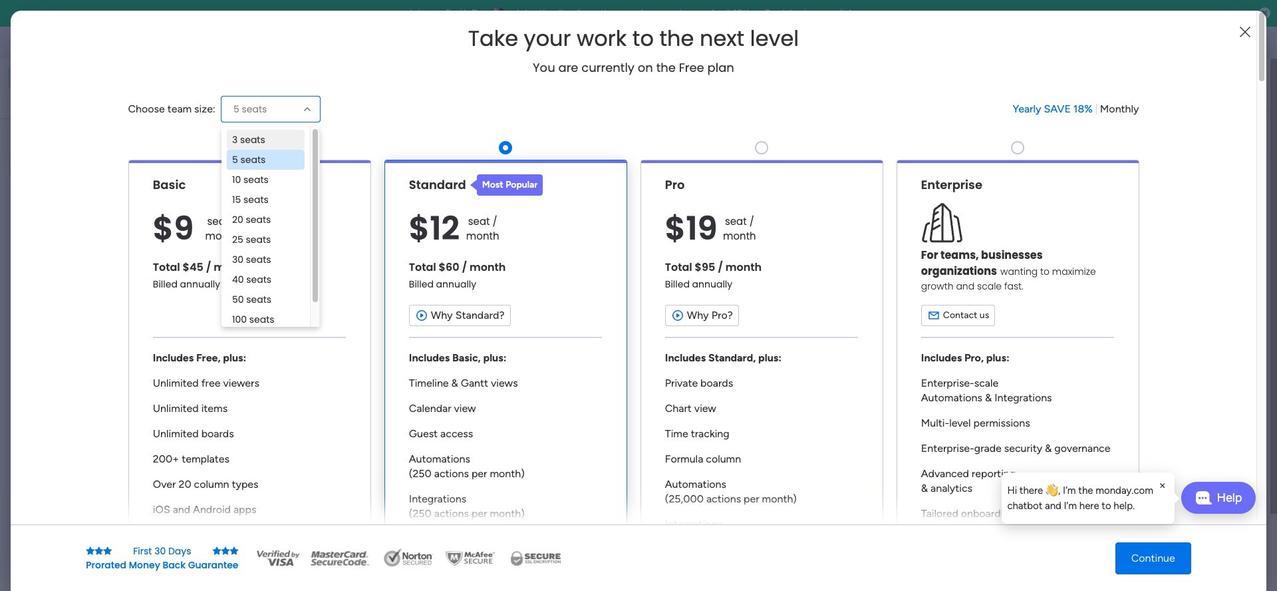Task type: locate. For each thing, give the bounding box(es) containing it.
0 horizontal spatial star image
[[86, 546, 95, 555]]

0 horizontal spatial public board image
[[262, 270, 277, 284]]

dialog
[[1003, 473, 1175, 524]]

3 star image from the left
[[221, 546, 230, 555]]

public board image for component icon in the left of the page
[[262, 270, 277, 284]]

public board image up component icon in the left of the page
[[262, 270, 277, 284]]

1 horizontal spatial star image
[[103, 546, 112, 555]]

help center element
[[1018, 408, 1218, 462]]

1 public board image from the left
[[262, 270, 277, 284]]

public board image
[[262, 270, 277, 284], [445, 270, 460, 284]]

quick search results list box
[[246, 151, 986, 327]]

2 public board image from the left
[[445, 270, 460, 284]]

remove from favorites image
[[400, 270, 413, 283]]

heading
[[468, 27, 799, 51]]

close update feed (inbox) image
[[246, 343, 262, 359]]

workspace image
[[268, 566, 300, 591]]

star image
[[86, 546, 95, 555], [103, 546, 112, 555]]

public board image up component image
[[445, 270, 460, 284]]

list box
[[0, 182, 170, 410]]

2 vertical spatial option
[[0, 184, 170, 187]]

section head
[[470, 174, 543, 196]]

1 horizontal spatial public board image
[[445, 270, 460, 284]]

mcafee secure image
[[444, 548, 497, 568]]

star image
[[95, 546, 103, 555], [213, 546, 221, 555], [221, 546, 230, 555], [230, 546, 239, 555]]

basic tier selected option
[[128, 160, 371, 591]]

mastercard secure code image
[[306, 548, 373, 568]]

option
[[8, 67, 162, 88], [8, 89, 162, 110], [0, 184, 170, 187]]

2 star image from the left
[[103, 546, 112, 555]]



Task type: vqa. For each thing, say whether or not it's contained in the screenshot.
18 corresponding to Item 2
no



Task type: describe. For each thing, give the bounding box(es) containing it.
chat bot icon image
[[1196, 491, 1212, 504]]

verified by visa image
[[255, 548, 301, 568]]

0 vertical spatial option
[[8, 67, 162, 88]]

close recently visited image
[[246, 135, 262, 151]]

tier options list box
[[128, 136, 1140, 591]]

component image
[[262, 291, 274, 302]]

jacob simon image
[[1241, 32, 1262, 53]]

ssl encrypted image
[[502, 548, 569, 568]]

close my workspaces image
[[246, 526, 262, 542]]

1 vertical spatial option
[[8, 89, 162, 110]]

1 star image from the left
[[95, 546, 103, 555]]

enterprise tier selected option
[[897, 160, 1140, 591]]

2 star image from the left
[[213, 546, 221, 555]]

pro tier selected option
[[641, 160, 884, 591]]

component image
[[445, 291, 457, 302]]

1 star image from the left
[[86, 546, 95, 555]]

public board image for component image
[[445, 270, 460, 284]]

4 star image from the left
[[230, 546, 239, 555]]

section head inside standard tier selected option
[[470, 174, 543, 196]]

standard tier selected option
[[384, 160, 627, 591]]

templates image image
[[1030, 127, 1206, 219]]

norton secured image
[[378, 548, 438, 568]]

billing cycle selection group
[[1013, 102, 1140, 116]]

1 element
[[380, 343, 396, 359]]



